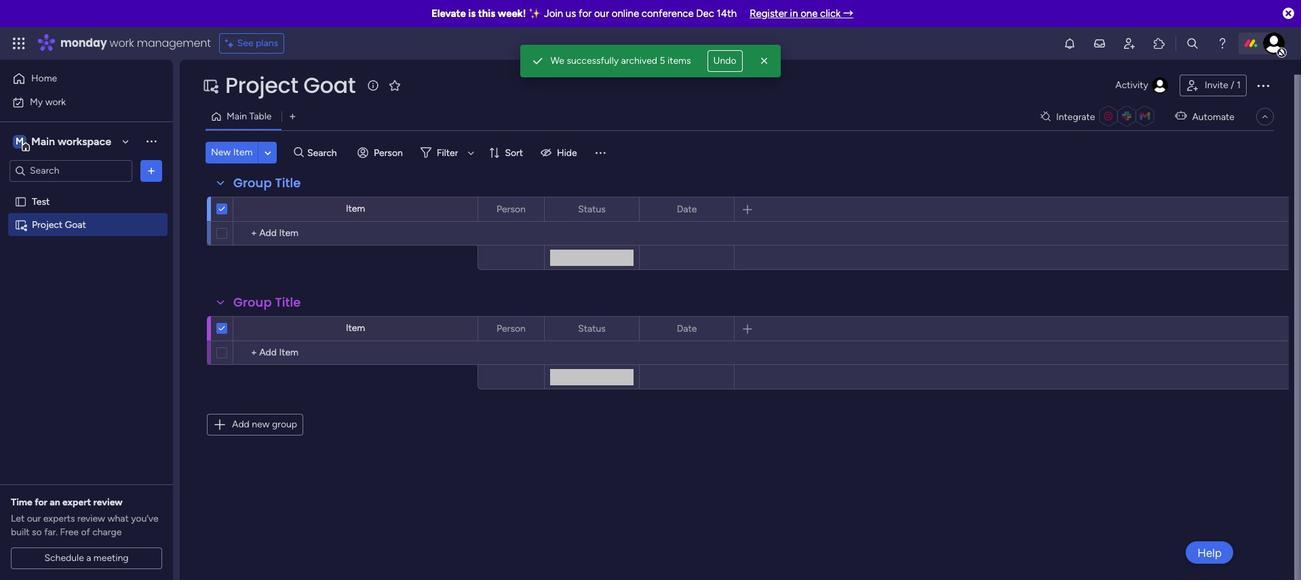 Task type: vqa. For each thing, say whether or not it's contained in the screenshot.
USE
no



Task type: locate. For each thing, give the bounding box(es) containing it.
review up of
[[77, 513, 105, 525]]

hide
[[557, 147, 577, 158]]

elevate
[[432, 7, 466, 20]]

close image
[[758, 54, 771, 68]]

1 group title from the top
[[233, 174, 301, 191]]

us
[[566, 7, 576, 20]]

1 vertical spatial project
[[32, 219, 63, 230]]

group title
[[233, 174, 301, 191], [233, 294, 301, 311]]

invite / 1 button
[[1180, 75, 1247, 96]]

1 vertical spatial group title
[[233, 294, 301, 311]]

0 horizontal spatial options image
[[145, 164, 158, 177]]

help
[[1198, 546, 1222, 560]]

plans
[[256, 37, 278, 49]]

our up so
[[27, 513, 41, 525]]

for
[[579, 7, 592, 20], [35, 497, 47, 508]]

0 vertical spatial date field
[[674, 202, 701, 217]]

0 horizontal spatial project
[[32, 219, 63, 230]]

options image down sort popup button
[[525, 198, 535, 221]]

group for person
[[233, 294, 272, 311]]

public board image
[[14, 195, 27, 208]]

1 vertical spatial review
[[77, 513, 105, 525]]

option
[[0, 189, 173, 192]]

1 status field from the top
[[575, 202, 609, 217]]

arrow down image
[[463, 145, 479, 161]]

main right workspace image at top
[[31, 135, 55, 148]]

goat
[[304, 70, 356, 100], [65, 219, 86, 230]]

work inside button
[[45, 96, 66, 108]]

options image right "1"
[[1255, 77, 1272, 94]]

1 title from the top
[[275, 174, 301, 191]]

shareable board image up 'main table' button
[[202, 77, 219, 94]]

1 vertical spatial project goat
[[32, 219, 86, 230]]

Group Title field
[[230, 174, 304, 192], [230, 294, 304, 311]]

+ Add Item text field
[[240, 225, 472, 242], [240, 345, 472, 361]]

0 vertical spatial status
[[578, 203, 606, 215]]

0 vertical spatial main
[[227, 111, 247, 122]]

1 vertical spatial group
[[233, 294, 272, 311]]

2 status from the top
[[578, 323, 606, 334]]

one
[[801, 7, 818, 20]]

v2 search image
[[294, 145, 304, 160]]

main table
[[227, 111, 272, 122]]

1 vertical spatial date field
[[674, 321, 701, 336]]

0 vertical spatial options image
[[1255, 77, 1272, 94]]

0 vertical spatial group title field
[[230, 174, 304, 192]]

1 horizontal spatial our
[[594, 7, 609, 20]]

so
[[32, 527, 42, 538]]

select product image
[[12, 37, 26, 50]]

project goat up add view image
[[225, 70, 356, 100]]

status
[[578, 203, 606, 215], [578, 323, 606, 334]]

1 vertical spatial for
[[35, 497, 47, 508]]

0 vertical spatial options image
[[145, 164, 158, 177]]

0 vertical spatial date
[[677, 203, 697, 215]]

work
[[110, 35, 134, 51], [45, 96, 66, 108]]

show board description image
[[365, 79, 381, 92]]

successfully
[[567, 55, 619, 67]]

0 vertical spatial project
[[225, 70, 298, 100]]

0 vertical spatial group
[[233, 174, 272, 191]]

2 vertical spatial item
[[346, 322, 365, 334]]

1 vertical spatial group title field
[[230, 294, 304, 311]]

options image
[[1255, 77, 1272, 94], [525, 198, 535, 221]]

1 vertical spatial person
[[497, 203, 526, 215]]

filter
[[437, 147, 458, 158]]

add
[[232, 419, 250, 430]]

0 horizontal spatial main
[[31, 135, 55, 148]]

options image
[[145, 164, 158, 177], [525, 317, 535, 340]]

expert
[[62, 497, 91, 508]]

0 vertical spatial shareable board image
[[202, 77, 219, 94]]

project down test
[[32, 219, 63, 230]]

1 vertical spatial date
[[677, 323, 697, 334]]

autopilot image
[[1176, 107, 1187, 125]]

see plans
[[237, 37, 278, 49]]

activity button
[[1110, 75, 1175, 96]]

notifications image
[[1063, 37, 1077, 50]]

date
[[677, 203, 697, 215], [677, 323, 697, 334]]

for inside the 'time for an expert review let our experts review what you've built so far. free of charge'
[[35, 497, 47, 508]]

0 vertical spatial person
[[374, 147, 403, 158]]

new item button
[[206, 142, 258, 164]]

0 horizontal spatial work
[[45, 96, 66, 108]]

1 + add item text field from the top
[[240, 225, 472, 242]]

1 horizontal spatial project
[[225, 70, 298, 100]]

1 vertical spatial status
[[578, 323, 606, 334]]

0 horizontal spatial goat
[[65, 219, 86, 230]]

project
[[225, 70, 298, 100], [32, 219, 63, 230]]

work for my
[[45, 96, 66, 108]]

what
[[108, 513, 129, 525]]

integrate
[[1057, 111, 1096, 122]]

project goat down test
[[32, 219, 86, 230]]

new item
[[211, 147, 253, 158]]

1 horizontal spatial work
[[110, 35, 134, 51]]

1
[[1237, 79, 1241, 91]]

review up what
[[93, 497, 123, 508]]

0 horizontal spatial shareable board image
[[14, 218, 27, 231]]

dec
[[696, 7, 715, 20]]

Search field
[[304, 143, 345, 162]]

1 horizontal spatial options image
[[1255, 77, 1272, 94]]

list box containing test
[[0, 187, 173, 419]]

0 vertical spatial our
[[594, 7, 609, 20]]

0 vertical spatial project goat
[[225, 70, 356, 100]]

1 horizontal spatial options image
[[525, 317, 535, 340]]

workspace selection element
[[13, 133, 113, 151]]

we
[[551, 55, 565, 67]]

list box
[[0, 187, 173, 419]]

brad klo image
[[1264, 33, 1285, 54]]

0 vertical spatial + add item text field
[[240, 225, 472, 242]]

join
[[544, 7, 563, 20]]

2 date from the top
[[677, 323, 697, 334]]

collapse board header image
[[1260, 111, 1271, 122]]

register in one click → link
[[750, 7, 854, 20]]

our
[[594, 7, 609, 20], [27, 513, 41, 525]]

menu image
[[594, 146, 607, 159]]

undo
[[714, 55, 737, 67]]

item for status
[[346, 203, 365, 214]]

1 horizontal spatial main
[[227, 111, 247, 122]]

monday
[[60, 35, 107, 51]]

my work button
[[8, 91, 146, 113]]

0 vertical spatial item
[[233, 147, 253, 158]]

goat down search in workspace field
[[65, 219, 86, 230]]

activity
[[1116, 79, 1149, 91]]

review
[[93, 497, 123, 508], [77, 513, 105, 525]]

invite / 1
[[1205, 79, 1241, 91]]

our left online
[[594, 7, 609, 20]]

1 vertical spatial person field
[[493, 321, 529, 336]]

main for main table
[[227, 111, 247, 122]]

0 vertical spatial group title
[[233, 174, 301, 191]]

2 + add item text field from the top
[[240, 345, 472, 361]]

0 vertical spatial title
[[275, 174, 301, 191]]

0 vertical spatial for
[[579, 7, 592, 20]]

work right monday at the top
[[110, 35, 134, 51]]

invite members image
[[1123, 37, 1137, 50]]

project goat
[[225, 70, 356, 100], [32, 219, 86, 230]]

work right my on the left top of the page
[[45, 96, 66, 108]]

hide button
[[536, 142, 585, 164]]

1 vertical spatial main
[[31, 135, 55, 148]]

1 vertical spatial options image
[[525, 198, 535, 221]]

0 horizontal spatial options image
[[525, 198, 535, 221]]

workspace image
[[13, 134, 26, 149]]

conference
[[642, 7, 694, 20]]

time
[[11, 497, 32, 508]]

title
[[275, 174, 301, 191], [275, 294, 301, 311]]

project up table
[[225, 70, 298, 100]]

this
[[478, 7, 496, 20]]

group title field for person
[[230, 294, 304, 311]]

Date field
[[674, 202, 701, 217], [674, 321, 701, 336]]

Status field
[[575, 202, 609, 217], [575, 321, 609, 336]]

2 date field from the top
[[674, 321, 701, 336]]

0 horizontal spatial our
[[27, 513, 41, 525]]

1 horizontal spatial for
[[579, 7, 592, 20]]

m
[[16, 135, 24, 147]]

0 horizontal spatial for
[[35, 497, 47, 508]]

0 vertical spatial person field
[[493, 202, 529, 217]]

we successfully archived 5 items
[[551, 55, 691, 67]]

item
[[233, 147, 253, 158], [346, 203, 365, 214], [346, 322, 365, 334]]

item inside button
[[233, 147, 253, 158]]

angle down image
[[265, 148, 271, 158]]

2 title from the top
[[275, 294, 301, 311]]

add to favorites image
[[388, 78, 402, 92]]

see plans button
[[219, 33, 284, 54]]

group title for person
[[233, 294, 301, 311]]

1 vertical spatial shareable board image
[[14, 218, 27, 231]]

week!
[[498, 7, 526, 20]]

0 vertical spatial goat
[[304, 70, 356, 100]]

1 vertical spatial title
[[275, 294, 301, 311]]

let
[[11, 513, 25, 525]]

shareable board image
[[202, 77, 219, 94], [14, 218, 27, 231]]

main inside workspace selection element
[[31, 135, 55, 148]]

project goat inside list box
[[32, 219, 86, 230]]

home
[[31, 73, 57, 84]]

0 horizontal spatial project goat
[[32, 219, 86, 230]]

register in one click →
[[750, 7, 854, 20]]

1 vertical spatial item
[[346, 203, 365, 214]]

charge
[[92, 527, 122, 538]]

elevate is this week! ✨ join us for our online conference dec 14th
[[432, 7, 737, 20]]

1 group title field from the top
[[230, 174, 304, 192]]

project inside list box
[[32, 219, 63, 230]]

1 horizontal spatial goat
[[304, 70, 356, 100]]

2 group from the top
[[233, 294, 272, 311]]

alert
[[521, 45, 781, 77]]

1 vertical spatial options image
[[525, 317, 535, 340]]

meeting
[[94, 552, 129, 564]]

group
[[272, 419, 297, 430]]

main inside button
[[227, 111, 247, 122]]

goat left "show board description" icon
[[304, 70, 356, 100]]

0 vertical spatial review
[[93, 497, 123, 508]]

0 vertical spatial status field
[[575, 202, 609, 217]]

0 vertical spatial work
[[110, 35, 134, 51]]

1 vertical spatial + add item text field
[[240, 345, 472, 361]]

my
[[30, 96, 43, 108]]

Person field
[[493, 202, 529, 217], [493, 321, 529, 336]]

1 vertical spatial our
[[27, 513, 41, 525]]

1 vertical spatial work
[[45, 96, 66, 108]]

person
[[374, 147, 403, 158], [497, 203, 526, 215], [497, 323, 526, 334]]

2 group title field from the top
[[230, 294, 304, 311]]

shareable board image down public board image
[[14, 218, 27, 231]]

1 vertical spatial status field
[[575, 321, 609, 336]]

2 group title from the top
[[233, 294, 301, 311]]

main
[[227, 111, 247, 122], [31, 135, 55, 148]]

2 vertical spatial person
[[497, 323, 526, 334]]

add new group
[[232, 419, 297, 430]]

register
[[750, 7, 788, 20]]

main left table
[[227, 111, 247, 122]]

for left an
[[35, 497, 47, 508]]

2 person field from the top
[[493, 321, 529, 336]]

1 date from the top
[[677, 203, 697, 215]]

sort
[[505, 147, 523, 158]]

1 group from the top
[[233, 174, 272, 191]]

1 vertical spatial goat
[[65, 219, 86, 230]]

✨
[[529, 7, 542, 20]]

for right 'us'
[[579, 7, 592, 20]]



Task type: describe. For each thing, give the bounding box(es) containing it.
see
[[237, 37, 254, 49]]

14th
[[717, 7, 737, 20]]

free
[[60, 527, 79, 538]]

1 status from the top
[[578, 203, 606, 215]]

schedule a meeting button
[[11, 548, 162, 569]]

test
[[32, 196, 50, 207]]

alert containing we successfully archived 5 items
[[521, 45, 781, 77]]

title for status
[[275, 174, 301, 191]]

Project Goat field
[[222, 70, 359, 100]]

you've
[[131, 513, 159, 525]]

monday work management
[[60, 35, 211, 51]]

built
[[11, 527, 30, 538]]

dapulse integrations image
[[1041, 112, 1051, 122]]

apps image
[[1153, 37, 1167, 50]]

table
[[249, 111, 272, 122]]

2 status field from the top
[[575, 321, 609, 336]]

home button
[[8, 68, 146, 90]]

1 horizontal spatial shareable board image
[[202, 77, 219, 94]]

sort button
[[483, 142, 531, 164]]

of
[[81, 527, 90, 538]]

search everything image
[[1186, 37, 1200, 50]]

group title field for status
[[230, 174, 304, 192]]

time for an expert review let our experts review what you've built so far. free of charge
[[11, 497, 159, 538]]

items
[[668, 55, 691, 67]]

schedule
[[44, 552, 84, 564]]

goat inside list box
[[65, 219, 86, 230]]

main table button
[[206, 106, 282, 128]]

person for second person field from the bottom of the page
[[497, 203, 526, 215]]

my work
[[30, 96, 66, 108]]

workspace options image
[[145, 135, 158, 148]]

a
[[86, 552, 91, 564]]

→
[[844, 7, 854, 20]]

1 horizontal spatial project goat
[[225, 70, 356, 100]]

undo button
[[707, 50, 743, 72]]

is
[[468, 7, 476, 20]]

schedule a meeting
[[44, 552, 129, 564]]

main workspace
[[31, 135, 111, 148]]

person for 2nd person field from the top of the page
[[497, 323, 526, 334]]

filter button
[[415, 142, 479, 164]]

inbox image
[[1093, 37, 1107, 50]]

group title for status
[[233, 174, 301, 191]]

help button
[[1186, 542, 1234, 564]]

help image
[[1216, 37, 1230, 50]]

5
[[660, 55, 665, 67]]

invite
[[1205, 79, 1229, 91]]

archived
[[621, 55, 658, 67]]

new
[[252, 419, 270, 430]]

experts
[[43, 513, 75, 525]]

person button
[[352, 142, 411, 164]]

group for status
[[233, 174, 272, 191]]

management
[[137, 35, 211, 51]]

workspace
[[58, 135, 111, 148]]

Search in workspace field
[[29, 163, 113, 178]]

automate
[[1193, 111, 1235, 122]]

person inside popup button
[[374, 147, 403, 158]]

an
[[50, 497, 60, 508]]

online
[[612, 7, 639, 20]]

work for monday
[[110, 35, 134, 51]]

title for person
[[275, 294, 301, 311]]

item for person
[[346, 322, 365, 334]]

1 person field from the top
[[493, 202, 529, 217]]

add view image
[[290, 112, 296, 122]]

click
[[821, 7, 841, 20]]

add new group button
[[207, 414, 303, 436]]

main for main workspace
[[31, 135, 55, 148]]

/
[[1231, 79, 1235, 91]]

1 date field from the top
[[674, 202, 701, 217]]

in
[[790, 7, 798, 20]]

far.
[[44, 527, 58, 538]]

new
[[211, 147, 231, 158]]

our inside the 'time for an expert review let our experts review what you've built so far. free of charge'
[[27, 513, 41, 525]]



